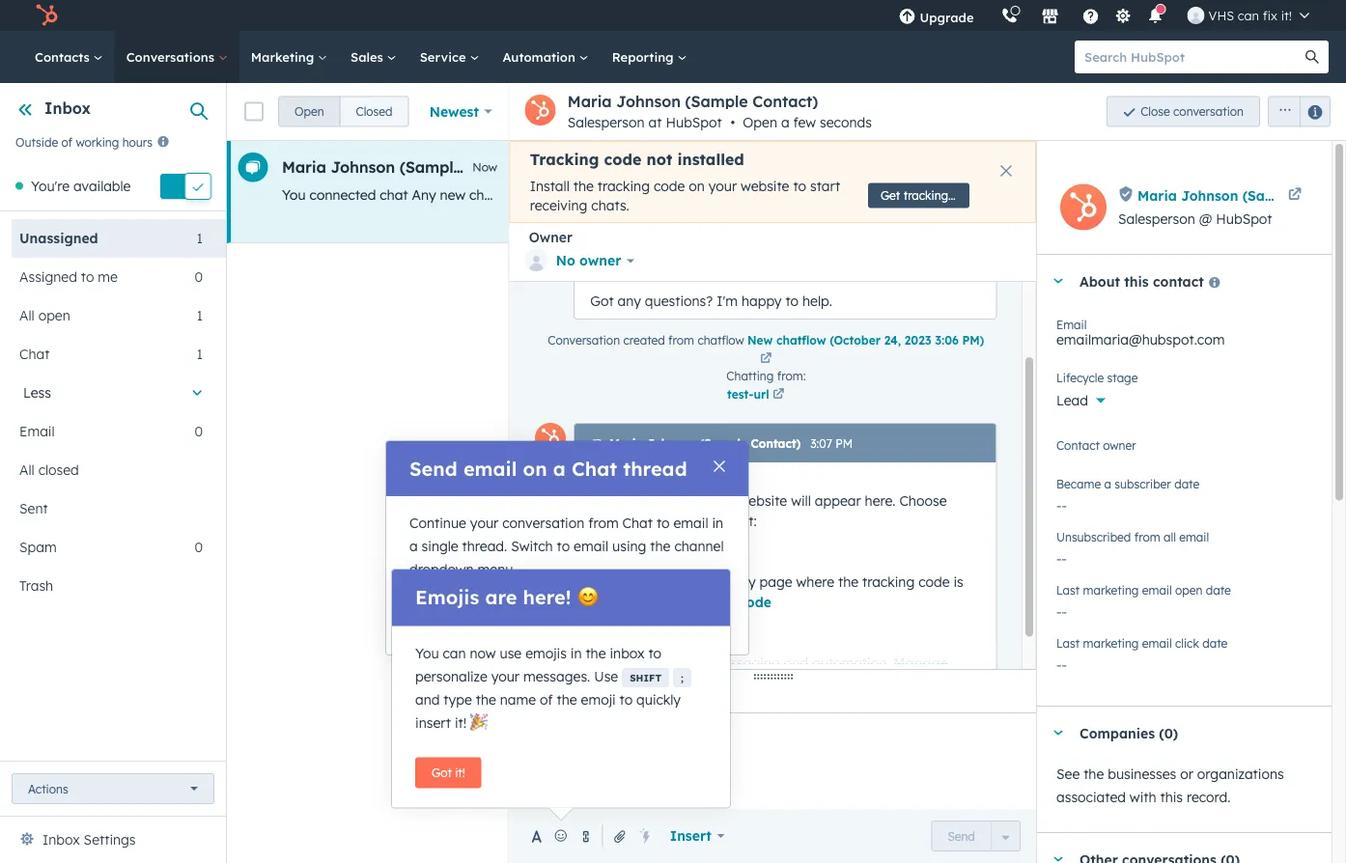 Task type: locate. For each thing, give the bounding box(es) containing it.
1 horizontal spatial here.
[[864, 492, 895, 509]]

test inside row
[[1051, 186, 1075, 203]]

service link
[[408, 31, 491, 83]]

outside of working hours
[[15, 134, 153, 149]]

help button
[[1075, 0, 1107, 31]]

your right style
[[798, 736, 826, 753]]

email down caret icon
[[1057, 317, 1087, 332]]

all for all open
[[19, 307, 35, 324]]

link opens in a new window image
[[760, 353, 772, 365], [773, 389, 784, 401]]

single
[[422, 538, 458, 555]]

link opens in a new window image inside test-url link
[[773, 389, 784, 401]]

0 horizontal spatial where
[[796, 573, 834, 590]]

caret image
[[1053, 731, 1064, 735], [1053, 857, 1064, 862]]

try inside row
[[943, 186, 962, 203]]

1 for chat
[[197, 346, 203, 363]]

all down assigned
[[19, 307, 35, 324]]

last marketing email click date
[[1057, 636, 1228, 650]]

1 vertical spatial close
[[679, 613, 709, 627]]

unsubscribed from all email
[[1057, 530, 1209, 544]]

0 vertical spatial hubspot
[[666, 114, 722, 131]]

can inside popup button
[[1238, 7, 1260, 23]]

are
[[485, 585, 517, 609]]

open down assigned
[[38, 307, 70, 324]]

2 last from the top
[[1057, 636, 1080, 650]]

of for ; and type the name of the emoji to quickly insert it! 🎉
[[540, 691, 553, 708]]

code inside try it out send a test chat from any page where the tracking code is installed.
[[918, 573, 949, 590]]

a inside to email in a single thread. switch to email using the channel dropdown menu.
[[410, 538, 418, 555]]

chat inside you connected chat 🎉 any new chats on your website will appear here. choose what you'd like to do next:
[[693, 472, 723, 489]]

send email on a chat thread
[[410, 457, 687, 481]]

about this contact button
[[1037, 255, 1313, 307]]

(sample for maria johnson (sample contact) 3:07 pm
[[699, 437, 747, 451]]

got down no owner
[[590, 292, 613, 309]]

get right the start
[[881, 188, 900, 203]]

happy
[[741, 292, 781, 309]]

website inside install the tracking code on your website to start receiving chats.
[[741, 178, 790, 195]]

got for got any questions? i'm happy to help.
[[590, 292, 613, 309]]

tracking
[[598, 178, 650, 195], [1275, 186, 1327, 203], [904, 188, 949, 203], [862, 573, 914, 590], [678, 594, 734, 611]]

1 horizontal spatial manage
[[893, 655, 948, 671]]

1 vertical spatial all
[[19, 462, 35, 478]]

here. inside you connected chat 🎉 any new chats on your website will appear here. choose what you'd like to do next:
[[864, 492, 895, 509]]

1 vertical spatial like
[[663, 513, 685, 529]]

contact) up install
[[467, 157, 533, 177]]

owner for no owner
[[580, 252, 621, 269]]

chatting from:
[[726, 369, 805, 384]]

you for you connected chat any new chats on your website will appear here. choose what you'd like to do next:  try it out  send a test chat from any page where the tracking co
[[282, 186, 306, 203]]

any up using
[[590, 492, 614, 509]]

0 horizontal spatial connected
[[310, 186, 376, 203]]

see the businesses or organizations associated with this record.
[[1057, 766, 1284, 806]]

0 horizontal spatial 🎉
[[470, 714, 484, 731]]

any inside try it out send a test chat from any page where the tracking code is installed.
[[732, 573, 755, 590]]

menu
[[885, 0, 1323, 31]]

salesperson up tracking code not installed in the top of the page
[[568, 114, 645, 131]]

caret image up see
[[1053, 731, 1064, 735]]

link opens in a new window image right url
[[773, 387, 784, 404]]

marketplaces image
[[1042, 9, 1059, 26]]

0 vertical spatial try
[[943, 186, 962, 203]]

companies (0) button
[[1037, 707, 1313, 759]]

install the tracking code on your website to start receiving chats.
[[530, 178, 840, 214]]

terry turtle image
[[1188, 7, 1205, 24]]

any down the 'maria johnson (sample contact)'
[[412, 186, 436, 203]]

maria for maria johnson (sample contac
[[1138, 187, 1177, 204]]

get inside button
[[881, 188, 900, 203]]

any up get tracking code link
[[732, 573, 755, 590]]

0 horizontal spatial no owner button
[[525, 246, 635, 275]]

you connected chat any new chats on your website will appear here. choose what you'd like to do next:  try it out  send a test chat from any page where the tracking co
[[282, 186, 1346, 203]]

thread.
[[462, 538, 507, 555]]

link opens in a new window image inside test-url link
[[773, 387, 784, 404]]

chats inside the live chat from maria johnson (sample contact) with context you connected chat
any new chats on your website will appear here. choose what you'd like to do next:

try it out 
send a test chat from any page where the tracking code is installed: https://app.hubs row
[[469, 186, 504, 203]]

johnson up @
[[1181, 187, 1239, 204]]

0 vertical spatial 0
[[195, 268, 203, 285]]

0 vertical spatial in
[[712, 515, 724, 532]]

you up 'personalize'
[[415, 645, 439, 662]]

from inside row
[[1111, 186, 1141, 203]]

johnson up thread
[[647, 437, 696, 451]]

1 vertical spatial you'd
[[625, 513, 660, 529]]

search image
[[1306, 50, 1319, 64]]

the left contac
[[1251, 186, 1271, 203]]

you inside you connected chat 🎉 any new chats on your website will appear here. choose what you'd like to do next:
[[590, 472, 615, 489]]

0 vertical spatial you'd
[[808, 186, 842, 203]]

last for last marketing email click date
[[1057, 636, 1080, 650]]

all inside "button"
[[19, 462, 35, 478]]

marketing down the last marketing email open date
[[1083, 636, 1139, 650]]

tracking inside the live chat from maria johnson (sample contact) with context you connected chat
any new chats on your website will appear here. choose what you'd like to do next:

try it out 
send a test chat from any page where the tracking code is installed: https://app.hubs row
[[1275, 186, 1327, 203]]

0 vertical spatial this
[[1125, 273, 1149, 290]]

actions button
[[12, 774, 214, 805]]

choose inside the live chat from maria johnson (sample contact) with context you connected chat
any new chats on your website will appear here. choose what you'd like to do next:

try it out 
send a test chat from any page where the tracking code is installed: https://app.hubs row
[[721, 186, 769, 203]]

1 horizontal spatial page
[[1172, 186, 1205, 203]]

2 manage from the left
[[893, 655, 948, 671]]

customize the color and style of your chat widget.
[[590, 736, 912, 753]]

link opens in a new window image up chatting from:
[[760, 350, 772, 368]]

emoji
[[581, 691, 616, 708]]

chat inside button
[[554, 681, 586, 698]]

0 vertical spatial inbox
[[44, 99, 91, 118]]

link opens in a new window image inside new chatflow (october 24, 2023 3:06 pm) link
[[760, 350, 772, 368]]

chatflow
[[697, 333, 744, 347], [776, 333, 826, 347], [656, 634, 714, 651], [590, 675, 648, 692]]

few
[[793, 114, 816, 131]]

chat button
[[510, 670, 624, 713]]

the left color at the right of page
[[660, 736, 680, 753]]

edit your chatflow manage your chat messaging and automation.
[[590, 634, 893, 671]]

chat up get tracking code link
[[666, 573, 694, 590]]

salesperson
[[568, 114, 645, 131], [1118, 211, 1196, 227]]

0 vertical spatial choose
[[721, 186, 769, 203]]

contact) inside maria johnson (sample contact) salesperson at hubspot • open a few seconds
[[753, 92, 818, 111]]

1 1 from the top
[[197, 230, 203, 247]]

date down "unsubscribed from all email" text box on the bottom right of the page
[[1206, 583, 1231, 597]]

Search HubSpot search field
[[1075, 41, 1312, 73]]

messages.
[[523, 668, 590, 685]]

you're available image
[[15, 182, 23, 190]]

connected
[[310, 186, 376, 203], [619, 472, 689, 489]]

to right emoji
[[620, 691, 633, 708]]

email
[[463, 457, 517, 481], [674, 515, 708, 532], [1179, 530, 1209, 544], [574, 538, 609, 555], [1142, 583, 1172, 597], [1142, 636, 1172, 650]]

conversation down search hubspot search box
[[1174, 104, 1244, 119]]

appear down pm
[[814, 492, 861, 509]]

1 vertical spatial open
[[1175, 583, 1203, 597]]

inbox for inbox
[[44, 99, 91, 118]]

2 vertical spatial and
[[719, 736, 744, 753]]

your up thread.
[[470, 515, 499, 532]]

this
[[1125, 273, 1149, 290], [1160, 789, 1183, 806]]

1 horizontal spatial email
[[1057, 317, 1087, 332]]

behaviour
[[667, 817, 731, 834]]

lifecycle
[[1057, 370, 1104, 385]]

0 vertical spatial marketing
[[1083, 583, 1139, 597]]

no down owner
[[556, 252, 575, 269]]

chat up about
[[1079, 186, 1107, 203]]

(sample up • on the right top of the page
[[685, 92, 748, 111]]

1 marketing from the top
[[1083, 583, 1139, 597]]

1 group from the left
[[278, 96, 409, 127]]

open right • on the right top of the page
[[743, 114, 777, 131]]

2 all from the top
[[19, 462, 35, 478]]

page up salesperson @ hubspot
[[1172, 186, 1205, 203]]

2 1 from the top
[[197, 307, 203, 324]]

what inside you connected chat 🎉 any new chats on your website will appear here. choose what you'd like to do next:
[[590, 513, 621, 529]]

(sample for maria johnson (sample contac
[[1243, 187, 1299, 204]]

1 horizontal spatial salesperson
[[1118, 211, 1196, 227]]

owner for contact owner no owner
[[1103, 438, 1136, 452]]

email down less
[[19, 423, 55, 440]]

conversation
[[1174, 104, 1244, 119], [502, 515, 585, 532]]

hubspot right 'at'
[[666, 114, 722, 131]]

connected inside row
[[310, 186, 376, 203]]

1 0 from the top
[[195, 268, 203, 285]]

group down the sales
[[278, 96, 409, 127]]

the right type at the bottom left of the page
[[476, 691, 496, 708]]

this down or
[[1160, 789, 1183, 806]]

0 horizontal spatial hubspot
[[666, 114, 722, 131]]

where
[[1209, 186, 1247, 203], [796, 573, 834, 590]]

0 horizontal spatial appear
[[637, 186, 683, 203]]

0 horizontal spatial you'd
[[625, 513, 660, 529]]

main content
[[227, 83, 1346, 863]]

like inside you connected chat 🎉 any new chats on your website will appear here. choose what you'd like to do next:
[[663, 513, 685, 529]]

notifications button
[[1139, 0, 1172, 31]]

send button
[[931, 821, 992, 852]]

chats down thread
[[647, 492, 682, 509]]

code inside button
[[952, 188, 979, 203]]

any
[[1145, 186, 1168, 203], [617, 292, 641, 309], [732, 573, 755, 590]]

caret image
[[1053, 279, 1064, 283]]

owner inside popup button
[[580, 252, 621, 269]]

maria up thread
[[609, 437, 643, 451]]

menu containing vhs can fix it!
[[885, 0, 1323, 31]]

to right the start
[[871, 186, 884, 203]]

group
[[278, 96, 409, 127], [1260, 96, 1331, 127]]

appear inside row
[[637, 186, 683, 203]]

0 horizontal spatial email
[[19, 423, 55, 440]]

chat
[[380, 186, 408, 203], [1079, 186, 1107, 203], [693, 472, 723, 489], [666, 573, 694, 590], [678, 655, 706, 671], [830, 736, 858, 753], [635, 817, 663, 834]]

conversations link
[[115, 31, 239, 83]]

your inside install the tracking code on your website to start receiving chats.
[[709, 178, 737, 195]]

next: inside row
[[908, 186, 939, 203]]

1 horizontal spatial can
[[1238, 7, 1260, 23]]

0 horizontal spatial will
[[613, 186, 633, 203]]

1 vertical spatial marketing
[[1083, 636, 1139, 650]]

(0)
[[1159, 725, 1179, 742]]

last down the last marketing email open date
[[1057, 636, 1080, 650]]

1 vertical spatial conversation
[[502, 515, 585, 532]]

the inside you can now use emojis in the inbox to personalize your messages. use
[[586, 645, 606, 662]]

close down get tracking code link
[[679, 613, 709, 627]]

last
[[1057, 583, 1080, 597], [1057, 636, 1080, 650]]

you'd up using
[[625, 513, 660, 529]]

0 vertical spatial link opens in a new window image
[[760, 350, 772, 368]]

it
[[966, 186, 974, 203], [616, 553, 625, 570]]

appear inside you connected chat 🎉 any new chats on your website will appear here. choose what you'd like to do next:
[[814, 492, 861, 509]]

connected for you connected chat any new chats on your website will appear here. choose what you'd like to do next:  try it out  send a test chat from any page where the tracking co
[[310, 186, 376, 203]]

salesperson left @
[[1118, 211, 1196, 227]]

1 horizontal spatial choose
[[899, 492, 947, 509]]

where inside try it out send a test chat from any page where the tracking code is installed.
[[796, 573, 834, 590]]

1 vertical spatial this
[[1160, 789, 1183, 806]]

2 vertical spatial contact)
[[751, 437, 800, 451]]

in inside to email in a single thread. switch to email using the channel dropdown menu.
[[712, 515, 724, 532]]

on right based in the bottom right of the page
[[777, 817, 793, 834]]

1 all from the top
[[19, 307, 35, 324]]

0 horizontal spatial like
[[663, 513, 685, 529]]

Open button
[[278, 96, 340, 127]]

tracking inside try it out send a test chat from any page where the tracking code is installed.
[[862, 573, 914, 590]]

to up channel
[[688, 513, 702, 529]]

like inside row
[[846, 186, 867, 203]]

website down tracking
[[560, 186, 609, 203]]

hubspot link
[[23, 4, 72, 27]]

link opens in a new window image for link opens in a new window icon inside test-url link
[[773, 389, 784, 401]]

a inside row
[[1039, 186, 1047, 203]]

0 vertical spatial last
[[1057, 583, 1080, 597]]

got
[[590, 292, 613, 309], [432, 766, 452, 780]]

chats.
[[591, 197, 630, 214]]

contact) for maria johnson (sample contact) 3:07 pm
[[751, 437, 800, 451]]

to left the start
[[793, 178, 807, 195]]

1 vertical spatial do
[[705, 513, 722, 529]]

get tracking code
[[881, 188, 979, 203], [650, 594, 771, 611]]

closed
[[356, 104, 393, 119]]

any inside the live chat from maria johnson (sample contact) with context you connected chat
any new chats on your website will appear here. choose what you'd like to do next:

try it out 
send a test chat from any page where the tracking code is installed: https://app.hubs row
[[412, 186, 436, 203]]

no up became
[[1057, 445, 1075, 462]]

what up using
[[590, 513, 621, 529]]

on inside row
[[508, 186, 524, 203]]

no owner button for contact owner
[[1057, 435, 1313, 466]]

0 vertical spatial email
[[1057, 317, 1087, 332]]

1 vertical spatial 1
[[197, 307, 203, 324]]

receiving
[[530, 197, 588, 214]]

you inside you can now use emojis in the inbox to personalize your messages. use
[[415, 645, 439, 662]]

trash
[[19, 577, 53, 594]]

0 horizontal spatial salesperson
[[568, 114, 645, 131]]

0 vertical spatial appear
[[637, 186, 683, 203]]

on inside you connected chat 🎉 any new chats on your website will appear here. choose what you'd like to do next:
[[686, 492, 702, 509]]

1 vertical spatial last
[[1057, 636, 1080, 650]]

🎉 right close icon
[[727, 472, 740, 489]]

and right messaging
[[784, 655, 808, 671]]

0 horizontal spatial conversation
[[502, 515, 585, 532]]

1 vertical spatial of
[[540, 691, 553, 708]]

1 vertical spatial email
[[19, 423, 55, 440]]

the up automation.
[[838, 573, 858, 590]]

0 horizontal spatial got
[[432, 766, 452, 780]]

you for you can now use emojis in the inbox to personalize your messages. use
[[415, 645, 439, 662]]

Became a subscriber date text field
[[1057, 488, 1313, 519]]

contact) up few at top
[[753, 92, 818, 111]]

0 for spam
[[195, 539, 203, 556]]

1 horizontal spatial any
[[590, 492, 614, 509]]

new
[[440, 186, 466, 203], [618, 492, 644, 509]]

can left fix
[[1238, 7, 1260, 23]]

use
[[500, 645, 522, 662]]

0 vertical spatial 1
[[197, 230, 203, 247]]

contact) inside row
[[467, 157, 533, 177]]

1 horizontal spatial group
[[1260, 96, 1331, 127]]

0 vertical spatial and
[[784, 655, 808, 671]]

0 vertical spatial link opens in a new window image
[[760, 353, 772, 365]]

email right 'all'
[[1179, 530, 1209, 544]]

any up salesperson @ hubspot
[[1145, 186, 1168, 203]]

maria for maria johnson (sample contact) 3:07 pm
[[609, 437, 643, 451]]

1 vertical spatial it
[[616, 553, 625, 570]]

to inside ; and type the name of the emoji to quickly insert it! 🎉
[[620, 691, 633, 708]]

0 vertical spatial all
[[19, 307, 35, 324]]

new inside you connected chat 🎉 any new chats on your website will appear here. choose what you'd like to do next:
[[618, 492, 644, 509]]

you down open "button"
[[282, 186, 306, 203]]

the inside install the tracking code on your website to start receiving chats.
[[573, 178, 594, 195]]

can inside you can now use emojis in the inbox to personalize your messages. use
[[443, 645, 466, 662]]

owner down chats.
[[580, 252, 621, 269]]

link opens in a new window image right url
[[773, 389, 784, 401]]

sent button
[[12, 490, 203, 528]]

main content containing maria johnson (sample contact)
[[227, 83, 1346, 863]]

to down thread
[[657, 515, 670, 532]]

close down search hubspot search box
[[1141, 104, 1170, 119]]

1 horizontal spatial 🎉
[[727, 472, 740, 489]]

website left the start
[[741, 178, 790, 195]]

0 vertical spatial here.
[[687, 186, 717, 203]]

chats down now
[[469, 186, 504, 203]]

hubspot down the maria johnson (sample contac link
[[1216, 211, 1273, 227]]

newest
[[430, 103, 479, 120]]

0 horizontal spatial any
[[412, 186, 436, 203]]

no owner button for owner
[[525, 246, 635, 275]]

your down tracking
[[528, 186, 556, 203]]

1 horizontal spatial connected
[[619, 472, 689, 489]]

(sample left contac
[[1243, 187, 1299, 204]]

unsubscribed
[[1057, 530, 1131, 544]]

marketing for last marketing email click date
[[1083, 636, 1139, 650]]

tracking inside install the tracking code on your website to start receiving chats.
[[598, 178, 650, 195]]

the up use
[[586, 645, 606, 662]]

can for vhs
[[1238, 7, 1260, 23]]

0 horizontal spatial get tracking code
[[650, 594, 771, 611]]

1 manage from the left
[[590, 655, 642, 671]]

website
[[741, 178, 790, 195], [560, 186, 609, 203], [738, 492, 787, 509]]

2 0 from the top
[[195, 423, 203, 440]]

(sample inside maria johnson (sample contact) salesperson at hubspot • open a few seconds
[[685, 92, 748, 111]]

2 vertical spatial any
[[732, 573, 755, 590]]

close for close
[[679, 613, 709, 627]]

0 vertical spatial salesperson
[[568, 114, 645, 131]]

1 horizontal spatial this
[[1160, 789, 1183, 806]]

appear down not on the top left of the page
[[637, 186, 683, 203]]

johnson inside row
[[331, 157, 395, 177]]

email inside email emailmaria@hubspot.com
[[1057, 317, 1087, 332]]

1
[[197, 230, 203, 247], [197, 307, 203, 324], [197, 346, 203, 363]]

1 vertical spatial salesperson
[[1118, 211, 1196, 227]]

(sample
[[685, 92, 748, 111], [400, 157, 463, 177], [1243, 187, 1299, 204], [699, 437, 747, 451]]

0 vertical spatial next:
[[908, 186, 939, 203]]

inbox for inbox settings
[[42, 832, 80, 848]]

(sample up close icon
[[699, 437, 747, 451]]

do inside you connected chat 🎉 any new chats on your website will appear here. choose what you'd like to do next:
[[705, 513, 722, 529]]

0 horizontal spatial open
[[295, 104, 324, 119]]

0 horizontal spatial next:
[[726, 513, 756, 529]]

chats
[[469, 186, 504, 203], [647, 492, 682, 509]]

chat left use
[[554, 681, 586, 698]]

link opens in a new window image up chatting from:
[[760, 353, 772, 365]]

test-
[[727, 387, 753, 402]]

0 vertical spatial any
[[412, 186, 436, 203]]

me
[[98, 268, 118, 285]]

a
[[781, 114, 790, 131], [1039, 186, 1047, 203], [553, 457, 566, 481], [1104, 477, 1112, 491], [410, 538, 418, 555], [626, 573, 634, 590]]

2 vertical spatial date
[[1203, 636, 1228, 650]]

1 vertical spatial contact)
[[467, 157, 533, 177]]

marketing
[[251, 49, 318, 65]]

0 vertical spatial date
[[1175, 477, 1200, 491]]

got inside button
[[432, 766, 452, 780]]

maria up salesperson @ hubspot
[[1138, 187, 1177, 204]]

of inside ; and type the name of the emoji to quickly insert it! 🎉
[[540, 691, 553, 708]]

automation link
[[491, 31, 600, 83]]

inbox settings link
[[42, 829, 136, 852]]

maria down automation link
[[568, 92, 612, 111]]

1 vertical spatial page
[[759, 573, 792, 590]]

do up channel
[[705, 513, 722, 529]]

0 horizontal spatial here.
[[687, 186, 717, 203]]

chat left thread
[[572, 457, 617, 481]]

continue
[[410, 515, 466, 532]]

1 caret image from the top
[[1053, 731, 1064, 735]]

1 horizontal spatial try
[[943, 186, 962, 203]]

on inside install the tracking code on your website to start receiving chats.
[[689, 178, 705, 195]]

0 vertical spatial get tracking code
[[881, 188, 979, 203]]

1 horizontal spatial appear
[[814, 492, 861, 509]]

and
[[784, 655, 808, 671], [415, 691, 440, 708], [719, 736, 744, 753]]

dropdown
[[410, 561, 474, 578]]

manage chatflow
[[590, 655, 948, 692]]

group containing open
[[278, 96, 409, 127]]

0 vertical spatial conversation
[[1174, 104, 1244, 119]]

of
[[61, 134, 73, 149], [540, 691, 553, 708], [781, 736, 794, 753]]

on up channel
[[686, 492, 702, 509]]

open inside "button"
[[295, 104, 324, 119]]

0 horizontal spatial this
[[1125, 273, 1149, 290]]

page inside row
[[1172, 186, 1205, 203]]

personalize
[[415, 668, 487, 685]]

0 vertical spatial new
[[440, 186, 466, 203]]

0 horizontal spatial can
[[443, 645, 466, 662]]

automation
[[503, 49, 579, 65]]

here. inside row
[[687, 186, 717, 203]]

tracking
[[530, 150, 599, 169]]

can for you
[[443, 645, 466, 662]]

3 0 from the top
[[195, 539, 203, 556]]

1 vertical spatial any
[[590, 492, 614, 509]]

1 last from the top
[[1057, 583, 1080, 597]]

0 vertical spatial test
[[1051, 186, 1075, 203]]

0 horizontal spatial link opens in a new window image
[[760, 353, 772, 365]]

new down thread
[[618, 492, 644, 509]]

no owner button down owner
[[525, 246, 635, 275]]

1 vertical spatial what
[[590, 513, 621, 529]]

installed
[[677, 150, 744, 169]]

will
[[613, 186, 633, 203], [791, 492, 811, 509]]

inbox up outside of working hours
[[44, 99, 91, 118]]

you'd down few at top
[[808, 186, 842, 203]]

1 horizontal spatial get tracking code
[[881, 188, 979, 203]]

1 for unassigned
[[197, 230, 203, 247]]

your
[[709, 178, 737, 195], [528, 186, 556, 203], [706, 492, 734, 509], [470, 515, 499, 532], [621, 634, 652, 651], [646, 655, 674, 671], [491, 668, 520, 685], [798, 736, 826, 753], [797, 817, 826, 834]]

0 horizontal spatial choose
[[721, 186, 769, 203]]

from up salesperson @ hubspot
[[1111, 186, 1141, 203]]

1 vertical spatial try
[[590, 553, 612, 570]]

0 horizontal spatial any
[[617, 292, 641, 309]]

all
[[19, 307, 35, 324], [19, 462, 35, 478]]

using
[[612, 538, 647, 555]]

your down installed
[[709, 178, 737, 195]]

0 for email
[[195, 423, 203, 440]]

you're
[[31, 177, 70, 194]]

a inside maria johnson (sample contact) salesperson at hubspot • open a few seconds
[[781, 114, 790, 131]]

0 vertical spatial no
[[556, 252, 575, 269]]

contact) for maria johnson (sample contact) salesperson at hubspot • open a few seconds
[[753, 92, 818, 111]]

link opens in a new window image
[[760, 350, 772, 368], [773, 387, 784, 404]]

close image
[[1001, 165, 1012, 177]]

group down search image
[[1260, 96, 1331, 127]]

seconds
[[820, 114, 872, 131]]

Unsubscribed from all email text field
[[1057, 541, 1313, 572]]

24,
[[884, 333, 901, 347]]

maria for maria johnson (sample contact) salesperson at hubspot • open a few seconds
[[568, 92, 612, 111]]

will down 3:07
[[791, 492, 811, 509]]

0 vertical spatial will
[[613, 186, 633, 203]]

website inside row
[[560, 186, 609, 203]]

actions
[[28, 782, 68, 796]]

do right the start
[[888, 186, 904, 203]]

maria inside row
[[282, 157, 326, 177]]

email for email emailmaria@hubspot.com
[[1057, 317, 1087, 332]]

0 vertical spatial contact)
[[753, 92, 818, 111]]

1 horizontal spatial what
[[772, 186, 804, 203]]

inbox left settings
[[42, 832, 80, 848]]

1 horizontal spatial got
[[590, 292, 613, 309]]

to inside install the tracking code on your website to start receiving chats.
[[793, 178, 807, 195]]

like right the start
[[846, 186, 867, 203]]

in up channel
[[712, 515, 724, 532]]

0 vertical spatial 🎉
[[727, 472, 740, 489]]

menu item
[[988, 0, 991, 31]]

new down the 'maria johnson (sample contact)'
[[440, 186, 466, 203]]

you'd inside you connected chat 🎉 any new chats on your website will appear here. choose what you'd like to do next:
[[625, 513, 660, 529]]

1 horizontal spatial conversation
[[1174, 104, 1244, 119]]

maria johnson (sample contact)
[[282, 157, 533, 177]]

of down messages.
[[540, 691, 553, 708]]

1 vertical spatial can
[[443, 645, 466, 662]]

caret image down associated
[[1053, 857, 1064, 862]]

2 marketing from the top
[[1083, 636, 1139, 650]]

3 1 from the top
[[197, 346, 203, 363]]

where up automation.
[[796, 573, 834, 590]]

close image
[[714, 461, 725, 472]]

closed
[[38, 462, 79, 478]]

can up 'personalize'
[[443, 645, 466, 662]]

maria for maria johnson (sample contact)
[[282, 157, 326, 177]]

1 horizontal spatial out
[[978, 186, 999, 203]]

0 horizontal spatial no
[[556, 252, 575, 269]]

link opens in a new window image inside new chatflow (october 24, 2023 3:06 pm) link
[[760, 353, 772, 365]]

marketing link
[[239, 31, 339, 83]]

reporting
[[612, 49, 677, 65]]

email emailmaria@hubspot.com
[[1057, 317, 1225, 348]]



Task type: vqa. For each thing, say whether or not it's contained in the screenshot.
Remove the HubSpot logo from your website pages.
no



Task type: describe. For each thing, give the bounding box(es) containing it.
1 horizontal spatial open
[[1175, 583, 1203, 597]]

johnson for maria johnson (sample contact)
[[331, 157, 395, 177]]

this inside see the businesses or organizations associated with this record.
[[1160, 789, 1183, 806]]

new chatflow (october 24, 2023 3:06 pm) link
[[747, 333, 984, 368]]

or
[[1180, 766, 1194, 783]]

the inside row
[[1251, 186, 1271, 203]]

set
[[590, 817, 611, 834]]

channel
[[675, 538, 724, 555]]

out inside try it out send a test chat from any page where the tracking code is installed.
[[629, 553, 652, 570]]

Last marketing email open date text field
[[1057, 594, 1313, 625]]

1 vertical spatial hubspot
[[1216, 211, 1273, 227]]

•
[[731, 114, 735, 131]]

will inside you connected chat 🎉 any new chats on your website will appear here. choose what you'd like to do next:
[[791, 492, 811, 509]]

email for email
[[19, 423, 55, 440]]

shift
[[630, 672, 662, 684]]

last for last marketing email open date
[[1057, 583, 1080, 597]]

get tracking code link
[[650, 594, 771, 611]]

any inside row
[[1145, 186, 1168, 203]]

3:07
[[810, 437, 832, 451]]

team's
[[829, 817, 872, 834]]

your left 'team's'
[[797, 817, 826, 834]]

close conversation button
[[1107, 96, 1260, 127]]

to left the help.
[[785, 292, 798, 309]]

contacts
[[35, 49, 93, 65]]

hours
[[122, 134, 153, 149]]

(october
[[829, 333, 880, 347]]

from right the created in the left of the page
[[668, 333, 694, 347]]

email left using
[[574, 538, 609, 555]]

associated
[[1057, 789, 1126, 806]]

quickly
[[637, 691, 681, 708]]

any inside you connected chat 🎉 any new chats on your website will appear here. choose what you'd like to do next:
[[590, 492, 614, 509]]

test-url
[[727, 387, 769, 402]]

1 vertical spatial get
[[650, 594, 674, 611]]

reporting link
[[600, 31, 699, 83]]

2 caret image from the top
[[1053, 857, 1064, 862]]

about this contact
[[1080, 273, 1204, 290]]

vhs
[[1209, 7, 1234, 23]]

last marketing email open date
[[1057, 583, 1231, 597]]

now
[[473, 160, 497, 174]]

email up channel
[[674, 515, 708, 532]]

next: inside you connected chat 🎉 any new chats on your website will appear here. choose what you'd like to do next:
[[726, 513, 756, 529]]

set up chat behaviour based on your team's availability.
[[590, 817, 951, 834]]

out inside row
[[978, 186, 999, 203]]

it inside try it out send a test chat from any page where the tracking code is installed.
[[616, 553, 625, 570]]

contac
[[1303, 187, 1346, 204]]

i'm
[[716, 292, 737, 309]]

your inside row
[[528, 186, 556, 203]]

your right edit
[[621, 634, 652, 651]]

try inside try it out send a test chat from any page where the tracking code is installed.
[[590, 553, 612, 570]]

of for customize the color and style of your chat widget.
[[781, 736, 794, 753]]

johnson for maria johnson (sample contac
[[1181, 187, 1239, 204]]

from inside try it out send a test chat from any page where the tracking code is installed.
[[698, 573, 728, 590]]

code inside install the tracking code on your website to start receiving chats.
[[654, 178, 685, 195]]

your inside you can now use emojis in the inbox to personalize your messages. use
[[491, 668, 520, 685]]

date for open
[[1206, 583, 1231, 597]]

🎉 inside you connected chat 🎉 any new chats on your website will appear here. choose what you'd like to do next:
[[727, 472, 740, 489]]

upgrade image
[[899, 9, 916, 26]]

all closed button
[[12, 451, 203, 490]]

to left me
[[81, 268, 94, 285]]

chat inside edit your chatflow manage your chat messaging and automation.
[[678, 655, 706, 671]]

menu.
[[478, 561, 516, 578]]

got for got it!
[[432, 766, 452, 780]]

choose inside you connected chat 🎉 any new chats on your website will appear here. choose what you'd like to do next:
[[899, 492, 947, 509]]

johnson for maria johnson (sample contact) 3:07 pm
[[647, 437, 696, 451]]

chatflow up from:
[[776, 333, 826, 347]]

🎉 inside ; and type the name of the emoji to quickly insert it! 🎉
[[470, 714, 484, 731]]

@
[[1199, 211, 1212, 227]]

help image
[[1082, 9, 1100, 26]]

johnson for maria johnson (sample contact) salesperson at hubspot • open a few seconds
[[616, 92, 681, 111]]

marketing for last marketing email open date
[[1083, 583, 1139, 597]]

became
[[1057, 477, 1101, 491]]

on up continue your conversation from chat at the bottom
[[523, 457, 547, 481]]

hubspot inside maria johnson (sample contact) salesperson at hubspot • open a few seconds
[[666, 114, 722, 131]]

Closed button
[[340, 96, 409, 127]]

to inside the live chat from maria johnson (sample contact) with context you connected chat
any new chats on your website will appear here. choose what you'd like to do next:

try it out 
send a test chat from any page where the tracking code is installed: https://app.hubs row
[[871, 186, 884, 203]]

connected for you connected chat 🎉 any new chats on your website will appear here. choose what you'd like to do next:
[[619, 472, 689, 489]]

page inside try it out send a test chat from any page where the tracking code is installed.
[[759, 573, 792, 590]]

owner
[[529, 229, 573, 246]]

1 vertical spatial get tracking code
[[650, 594, 771, 611]]

2 group from the left
[[1260, 96, 1331, 127]]

the inside to email in a single thread. switch to email using the channel dropdown menu.
[[650, 538, 671, 555]]

maria johnson (sample contac link
[[1138, 184, 1346, 207]]

color
[[684, 736, 716, 753]]

the inside see the businesses or organizations associated with this record.
[[1084, 766, 1104, 783]]

the inside try it out send a test chat from any page where the tracking code is installed.
[[838, 573, 858, 590]]

where inside the live chat from maria johnson (sample contact) with context you connected chat
any new chats on your website will appear here. choose what you'd like to do next:

try it out 
send a test chat from any page where the tracking code is installed: https://app.hubs row
[[1209, 186, 1247, 203]]

live chat from maria johnson (sample contact) with context you connected chat
any new chats on your website will appear here. choose what you'd like to do next:

try it out 
send a test chat from any page where the tracking code is installed: https://app.hubs row
[[227, 141, 1346, 243]]

continue your conversation from chat
[[410, 515, 653, 532]]

chat up using
[[623, 515, 653, 532]]

it inside row
[[966, 186, 974, 203]]

lifecycle stage
[[1057, 370, 1138, 385]]

chat inside try it out send a test chat from any page where the tracking code is installed.
[[666, 573, 694, 590]]

from:
[[777, 369, 805, 384]]

at
[[649, 114, 662, 131]]

manage chatflow link
[[590, 655, 948, 692]]

to right switch
[[557, 538, 570, 555]]

all for all closed
[[19, 462, 35, 478]]

a inside try it out send a test chat from any page where the tracking code is installed.
[[626, 573, 634, 590]]

type
[[444, 691, 472, 708]]

send inside button
[[948, 829, 975, 844]]

all closed
[[19, 462, 79, 478]]

tracking code not installed alert
[[510, 141, 1036, 223]]

questions?
[[645, 292, 713, 309]]

what inside row
[[772, 186, 804, 203]]

send up continue
[[410, 457, 458, 481]]

send inside row
[[1003, 186, 1035, 203]]

(sample for maria johnson (sample contact)
[[400, 157, 463, 177]]

outside
[[15, 134, 58, 149]]

to inside you connected chat 🎉 any new chats on your website will appear here. choose what you'd like to do next:
[[688, 513, 702, 529]]

conversations
[[126, 49, 218, 65]]

this inside dropdown button
[[1125, 273, 1149, 290]]

new
[[747, 333, 773, 347]]

co
[[1331, 186, 1346, 203]]

start
[[810, 178, 840, 195]]

settings image
[[1115, 8, 1132, 26]]

1 vertical spatial any
[[617, 292, 641, 309]]

help.
[[802, 292, 832, 309]]

new chatflow (october 24, 2023 3:06 pm)
[[747, 333, 984, 347]]

in inside you can now use emojis in the inbox to personalize your messages. use
[[571, 645, 582, 662]]

no inside contact owner no owner
[[1057, 445, 1075, 462]]

from up using
[[588, 515, 619, 532]]

website inside you connected chat 🎉 any new chats on your website will appear here. choose what you'd like to do next:
[[738, 492, 787, 509]]

it! inside button
[[455, 766, 465, 780]]

edit
[[590, 634, 617, 651]]

your up shift
[[646, 655, 674, 671]]

test inside try it out send a test chat from any page where the tracking code is installed.
[[638, 573, 662, 590]]

caret image inside companies (0) dropdown button
[[1053, 731, 1064, 735]]

chat right up
[[635, 817, 663, 834]]

; and type the name of the emoji to quickly insert it! 🎉
[[415, 672, 684, 731]]

from left 'all'
[[1135, 530, 1161, 544]]

trash button
[[12, 567, 203, 605]]

maria johnson (sample contact) 3:07 pm
[[609, 437, 852, 451]]

to inside you can now use emojis in the inbox to personalize your messages. use
[[649, 645, 662, 662]]

chatflow left "new"
[[697, 333, 744, 347]]

😊
[[577, 585, 597, 609]]

inbox
[[610, 645, 645, 662]]

chat down the 'maria johnson (sample contact)'
[[380, 186, 408, 203]]

do inside row
[[888, 186, 904, 203]]

vhs can fix it! button
[[1176, 0, 1321, 31]]

1 for all open
[[197, 307, 203, 324]]

date for click
[[1203, 636, 1228, 650]]

get tracking code button
[[868, 183, 979, 208]]

email left click
[[1142, 636, 1172, 650]]

0 horizontal spatial open
[[38, 307, 70, 324]]

click
[[1175, 636, 1199, 650]]

emojis
[[415, 585, 479, 609]]

contact
[[1153, 273, 1204, 290]]

salesperson inside maria johnson (sample contact) salesperson at hubspot • open a few seconds
[[568, 114, 645, 131]]

all open
[[19, 307, 70, 324]]

switch
[[511, 538, 553, 555]]

it! inside ; and type the name of the emoji to quickly insert it! 🎉
[[455, 714, 467, 731]]

stage
[[1107, 370, 1138, 385]]

send group
[[931, 821, 1021, 852]]

link opens in a new window image for link opens in a new window icon within the new chatflow (october 24, 2023 3:06 pm) link
[[760, 353, 772, 365]]

chatflow inside edit your chatflow manage your chat messaging and automation.
[[656, 634, 714, 651]]

settings link
[[1111, 5, 1135, 26]]

working
[[76, 134, 119, 149]]

emojis are here! 😊
[[415, 585, 597, 609]]

style
[[748, 736, 777, 753]]

chatflow inside manage chatflow
[[590, 675, 648, 692]]

owner up became
[[1079, 445, 1118, 462]]

maria johnson (sample contact) salesperson at hubspot • open a few seconds
[[568, 92, 872, 131]]

the down messages.
[[557, 691, 577, 708]]

you for you connected chat 🎉 any new chats on your website will appear here. choose what you'd like to do next:
[[590, 472, 615, 489]]

vhs can fix it!
[[1209, 7, 1292, 23]]

less
[[23, 384, 51, 401]]

pm
[[835, 437, 852, 451]]

url
[[753, 387, 769, 402]]

calling icon image
[[1001, 7, 1019, 25]]

chat up less
[[19, 346, 50, 363]]

thread
[[623, 457, 687, 481]]

;
[[681, 672, 684, 684]]

email up continue your conversation from chat at the bottom
[[463, 457, 517, 481]]

will inside row
[[613, 186, 633, 203]]

chatting
[[726, 369, 773, 384]]

automation.
[[812, 655, 889, 671]]

test-url link
[[726, 385, 805, 404]]

email down "unsubscribed from all email" text box on the bottom right of the page
[[1142, 583, 1172, 597]]

0 for assigned to me
[[195, 268, 203, 285]]

you'd inside row
[[808, 186, 842, 203]]

chats inside you connected chat 🎉 any new chats on your website will appear here. choose what you'd like to do next:
[[647, 492, 682, 509]]

marketplaces button
[[1030, 0, 1071, 31]]

hubspot image
[[35, 4, 58, 27]]

close button
[[663, 605, 725, 636]]

manage inside manage chatflow
[[893, 655, 948, 671]]

search button
[[1296, 41, 1329, 73]]

spam
[[19, 539, 57, 556]]

manage inside edit your chatflow manage your chat messaging and automation.
[[590, 655, 642, 671]]

install
[[530, 178, 570, 195]]

0 vertical spatial of
[[61, 134, 73, 149]]

you can now use emojis in the inbox to personalize your messages. use
[[415, 645, 662, 685]]

your inside you connected chat 🎉 any new chats on your website will appear here. choose what you'd like to do next:
[[706, 492, 734, 509]]

(sample for maria johnson (sample contact) salesperson at hubspot • open a few seconds
[[685, 92, 748, 111]]

tracking inside get tracking code button
[[904, 188, 949, 203]]

new inside the live chat from maria johnson (sample contact) with context you connected chat
any new chats on your website will appear here. choose what you'd like to do next:

try it out 
send a test chat from any page where the tracking code is installed: https://app.hubs row
[[440, 186, 466, 203]]

and inside ; and type the name of the emoji to quickly insert it! 🎉
[[415, 691, 440, 708]]

conversation inside button
[[1174, 104, 1244, 119]]

open inside maria johnson (sample contact) salesperson at hubspot • open a few seconds
[[743, 114, 777, 131]]

send inside try it out send a test chat from any page where the tracking code is installed.
[[590, 573, 622, 590]]

you're available
[[31, 177, 131, 194]]

Last marketing email click date text field
[[1057, 647, 1313, 678]]

notifications image
[[1147, 9, 1164, 26]]

contact) for maria johnson (sample contact)
[[467, 157, 533, 177]]

became a subscriber date
[[1057, 477, 1200, 491]]

chat left 'widget.'
[[830, 736, 858, 753]]

tracking code not installed
[[530, 150, 744, 169]]

close for close conversation
[[1141, 104, 1170, 119]]

unassigned
[[19, 230, 98, 247]]

3:06
[[935, 333, 958, 347]]

and inside edit your chatflow manage your chat messaging and automation.
[[784, 655, 808, 671]]

get tracking code inside button
[[881, 188, 979, 203]]



